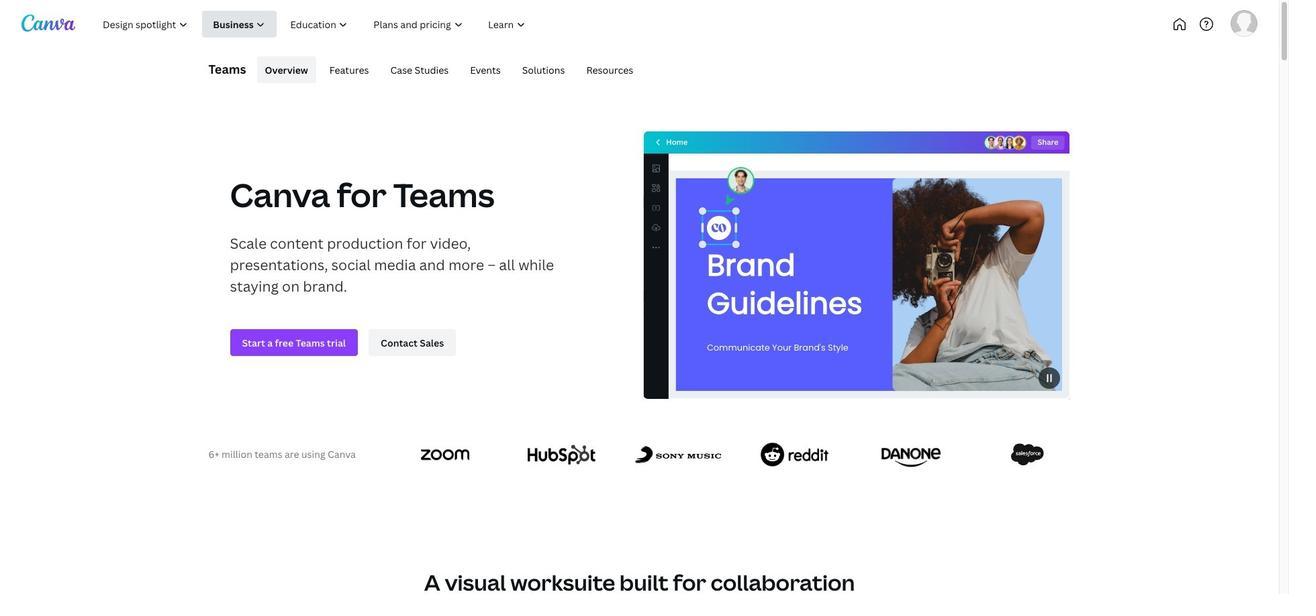 Task type: locate. For each thing, give the bounding box(es) containing it.
sony music image
[[635, 446, 721, 464]]

danone image
[[882, 443, 941, 468]]

reddit image
[[761, 443, 829, 467]]

menu bar
[[251, 56, 641, 83]]

hubspot image
[[528, 446, 596, 465]]



Task type: describe. For each thing, give the bounding box(es) containing it.
top level navigation element
[[91, 11, 583, 38]]

zoom image
[[421, 449, 470, 461]]



Task type: vqa. For each thing, say whether or not it's contained in the screenshot.
Danone image
yes



